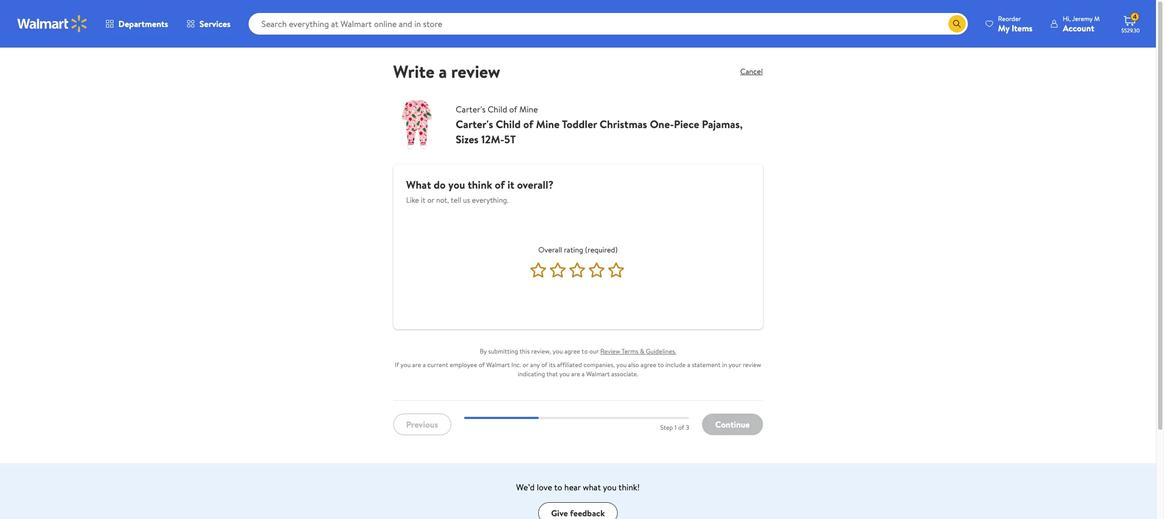 Task type: locate. For each thing, give the bounding box(es) containing it.
in
[[722, 360, 727, 369]]

agree up affiliated
[[565, 347, 581, 356]]

are
[[412, 360, 421, 369], [572, 369, 580, 378]]

tell
[[451, 195, 461, 205]]

feedback
[[570, 507, 605, 519]]

1 vertical spatial carter's
[[456, 117, 493, 131]]

12m-
[[481, 132, 504, 147]]

a right that
[[582, 369, 585, 378]]

1 vertical spatial or
[[523, 360, 529, 369]]

love
[[537, 481, 552, 493]]

overall?
[[517, 177, 554, 192]]

indicating
[[518, 369, 545, 378]]

0 vertical spatial or
[[428, 195, 435, 205]]

4
[[1133, 12, 1137, 21]]

or
[[428, 195, 435, 205], [523, 360, 529, 369]]

give feedback
[[551, 507, 605, 519]]

0 vertical spatial child
[[488, 103, 507, 115]]

step 1 of 3 progress bar
[[464, 417, 690, 432]]

are right if
[[412, 360, 421, 369]]

previous
[[406, 418, 438, 430]]

1 horizontal spatial are
[[572, 369, 580, 378]]

reorder
[[999, 14, 1022, 23]]

child
[[488, 103, 507, 115], [496, 117, 521, 131]]

of right the 1
[[679, 423, 685, 432]]

child up 5t
[[496, 117, 521, 131]]

or inside by submitting this review, you agree to our review terms & guidelines. if you are a current employee of walmart inc. or any of its affiliated companies, you also agree to include a statement in your review indicating that you are a walmart associate.
[[523, 360, 529, 369]]

affiliated
[[557, 360, 582, 369]]

to
[[582, 347, 588, 356], [658, 360, 664, 369], [554, 481, 563, 493]]

that
[[547, 369, 558, 378]]

step 1 of 3
[[661, 423, 690, 432]]

review
[[601, 347, 621, 356]]

1 horizontal spatial to
[[582, 347, 588, 356]]

you
[[448, 177, 465, 192], [553, 347, 563, 356], [401, 360, 411, 369], [617, 360, 627, 369], [560, 369, 570, 378], [603, 481, 617, 493]]

a right write
[[439, 59, 447, 83]]

of inside the what do you think of it overall? like it or not, tell us everything.
[[495, 177, 505, 192]]

review inside by submitting this review, you agree to our review terms & guidelines. if you are a current employee of walmart inc. or any of its affiliated companies, you also agree to include a statement in your review indicating that you are a walmart associate.
[[743, 360, 761, 369]]

statement
[[692, 360, 721, 369]]

1 horizontal spatial it
[[508, 177, 515, 192]]

you left also
[[617, 360, 627, 369]]

1 horizontal spatial review
[[743, 360, 761, 369]]

0 horizontal spatial or
[[428, 195, 435, 205]]

current
[[428, 360, 448, 369]]

this
[[520, 347, 530, 356]]

sizes
[[456, 132, 479, 147]]

m
[[1095, 14, 1100, 23]]

rating
[[564, 244, 583, 255]]

0 horizontal spatial walmart
[[486, 360, 510, 369]]

it
[[508, 177, 515, 192], [421, 195, 426, 205]]

services button
[[177, 11, 240, 37]]

submitting
[[489, 347, 518, 356]]

do
[[434, 177, 446, 192]]

overall rating (required)
[[539, 244, 618, 255]]

0 vertical spatial agree
[[565, 347, 581, 356]]

employee
[[450, 360, 477, 369]]

it right like
[[421, 195, 426, 205]]

1 horizontal spatial agree
[[641, 360, 657, 369]]

you up tell
[[448, 177, 465, 192]]

mine
[[520, 103, 538, 115], [536, 117, 560, 131]]

or left any
[[523, 360, 529, 369]]

4 $529.30
[[1122, 12, 1140, 34]]

0 vertical spatial mine
[[520, 103, 538, 115]]

0 vertical spatial it
[[508, 177, 515, 192]]

your
[[729, 360, 742, 369]]

walmart down our
[[587, 369, 610, 378]]

1
[[675, 423, 677, 432]]

agree right also
[[641, 360, 657, 369]]

of up the everything.
[[495, 177, 505, 192]]

0 vertical spatial to
[[582, 347, 588, 356]]

agree
[[565, 347, 581, 356], [641, 360, 657, 369]]

review,
[[532, 347, 551, 356]]

product image image
[[393, 97, 441, 151]]

a
[[439, 59, 447, 83], [423, 360, 426, 369], [688, 360, 691, 369], [582, 369, 585, 378]]

by
[[480, 347, 487, 356]]

you inside the what do you think of it overall? like it or not, tell us everything.
[[448, 177, 465, 192]]

of down by
[[479, 360, 485, 369]]

write
[[393, 59, 435, 83]]

think
[[468, 177, 492, 192]]

you right what at the right of page
[[603, 481, 617, 493]]

everything.
[[472, 195, 509, 205]]

0 horizontal spatial to
[[554, 481, 563, 493]]

it left overall? at left top
[[508, 177, 515, 192]]

0 horizontal spatial it
[[421, 195, 426, 205]]

0 horizontal spatial review
[[451, 59, 501, 83]]

3
[[686, 423, 690, 432]]

hi,
[[1063, 14, 1071, 23]]

carter's
[[456, 103, 486, 115], [456, 117, 493, 131]]

child up the 12m- at the top of the page
[[488, 103, 507, 115]]

inc.
[[512, 360, 521, 369]]

2 vertical spatial to
[[554, 481, 563, 493]]

1 vertical spatial to
[[658, 360, 664, 369]]

give feedback button
[[538, 502, 618, 519]]

you right that
[[560, 369, 570, 378]]

any
[[530, 360, 540, 369]]

1 vertical spatial it
[[421, 195, 426, 205]]

by submitting this review, you agree to our review terms & guidelines. if you are a current employee of walmart inc. or any of its affiliated companies, you also agree to include a statement in your review indicating that you are a walmart associate.
[[395, 347, 761, 378]]

its
[[549, 360, 556, 369]]

0 horizontal spatial agree
[[565, 347, 581, 356]]

to down guidelines.
[[658, 360, 664, 369]]

you right if
[[401, 360, 411, 369]]

of left its
[[542, 360, 548, 369]]

1 vertical spatial child
[[496, 117, 521, 131]]

1 horizontal spatial or
[[523, 360, 529, 369]]

overall
[[539, 244, 562, 255]]

jeremy
[[1073, 14, 1093, 23]]

are right that
[[572, 369, 580, 378]]

or inside the what do you think of it overall? like it or not, tell us everything.
[[428, 195, 435, 205]]

give
[[551, 507, 568, 519]]

walmart down submitting
[[486, 360, 510, 369]]

review
[[451, 59, 501, 83], [743, 360, 761, 369]]

previous button
[[393, 414, 451, 435]]

1 vertical spatial review
[[743, 360, 761, 369]]

or left not,
[[428, 195, 435, 205]]

account
[[1063, 22, 1095, 34]]

what
[[406, 177, 431, 192]]

toddler
[[562, 117, 597, 131]]

to left our
[[582, 347, 588, 356]]

continue
[[715, 418, 750, 430]]

&
[[640, 347, 645, 356]]

0 vertical spatial carter's
[[456, 103, 486, 115]]

walmart
[[486, 360, 510, 369], [587, 369, 610, 378]]

not,
[[436, 195, 449, 205]]

hear
[[565, 481, 581, 493]]

to right love in the bottom of the page
[[554, 481, 563, 493]]

0 vertical spatial review
[[451, 59, 501, 83]]



Task type: describe. For each thing, give the bounding box(es) containing it.
Search search field
[[249, 13, 968, 35]]

a right include
[[688, 360, 691, 369]]

step
[[661, 423, 673, 432]]

carter's child of mine carter's child of mine toddler christmas one-piece pajamas, sizes 12m-5t
[[456, 103, 743, 147]]

(required)
[[585, 244, 618, 255]]

what do you think of it overall? like it or not, tell us everything.
[[406, 177, 554, 205]]

piece
[[674, 117, 700, 131]]

2 carter's from the top
[[456, 117, 493, 131]]

my
[[999, 22, 1010, 34]]

hi, jeremy m account
[[1063, 14, 1100, 34]]

walmart image
[[17, 15, 88, 32]]

think!
[[619, 481, 640, 493]]

cancel
[[741, 66, 763, 77]]

1 vertical spatial agree
[[641, 360, 657, 369]]

what
[[583, 481, 601, 493]]

of up 5t
[[509, 103, 517, 115]]

items
[[1012, 22, 1033, 34]]

one-
[[650, 117, 674, 131]]

1 carter's from the top
[[456, 103, 486, 115]]

we'd love to hear what you think!
[[516, 481, 640, 493]]

departments button
[[96, 11, 177, 37]]

review terms & guidelines. button
[[601, 347, 677, 356]]

5t
[[504, 132, 516, 147]]

like
[[406, 195, 419, 205]]

christmas
[[600, 117, 648, 131]]

search icon image
[[953, 19, 962, 28]]

us
[[463, 195, 470, 205]]

also
[[628, 360, 639, 369]]

associate.
[[612, 369, 639, 378]]

you up its
[[553, 347, 563, 356]]

of left toddler
[[524, 117, 534, 131]]

terms
[[622, 347, 639, 356]]

a left current
[[423, 360, 426, 369]]

cancel button
[[741, 63, 763, 80]]

if
[[395, 360, 399, 369]]

2 horizontal spatial to
[[658, 360, 664, 369]]

0 horizontal spatial are
[[412, 360, 421, 369]]

1 vertical spatial mine
[[536, 117, 560, 131]]

we'd
[[516, 481, 535, 493]]

companies,
[[584, 360, 615, 369]]

reorder my items
[[999, 14, 1033, 34]]

of inside step 1 of 3 progress bar
[[679, 423, 685, 432]]

1 horizontal spatial walmart
[[587, 369, 610, 378]]

include
[[666, 360, 686, 369]]

our
[[590, 347, 599, 356]]

services
[[200, 18, 231, 30]]

guidelines.
[[646, 347, 677, 356]]

departments
[[118, 18, 168, 30]]

pajamas,
[[702, 117, 743, 131]]

write a review
[[393, 59, 501, 83]]

continue button
[[703, 414, 763, 435]]

Walmart Site-Wide search field
[[249, 13, 968, 35]]

$529.30
[[1122, 26, 1140, 34]]



Task type: vqa. For each thing, say whether or not it's contained in the screenshot.
sixth Now from right
no



